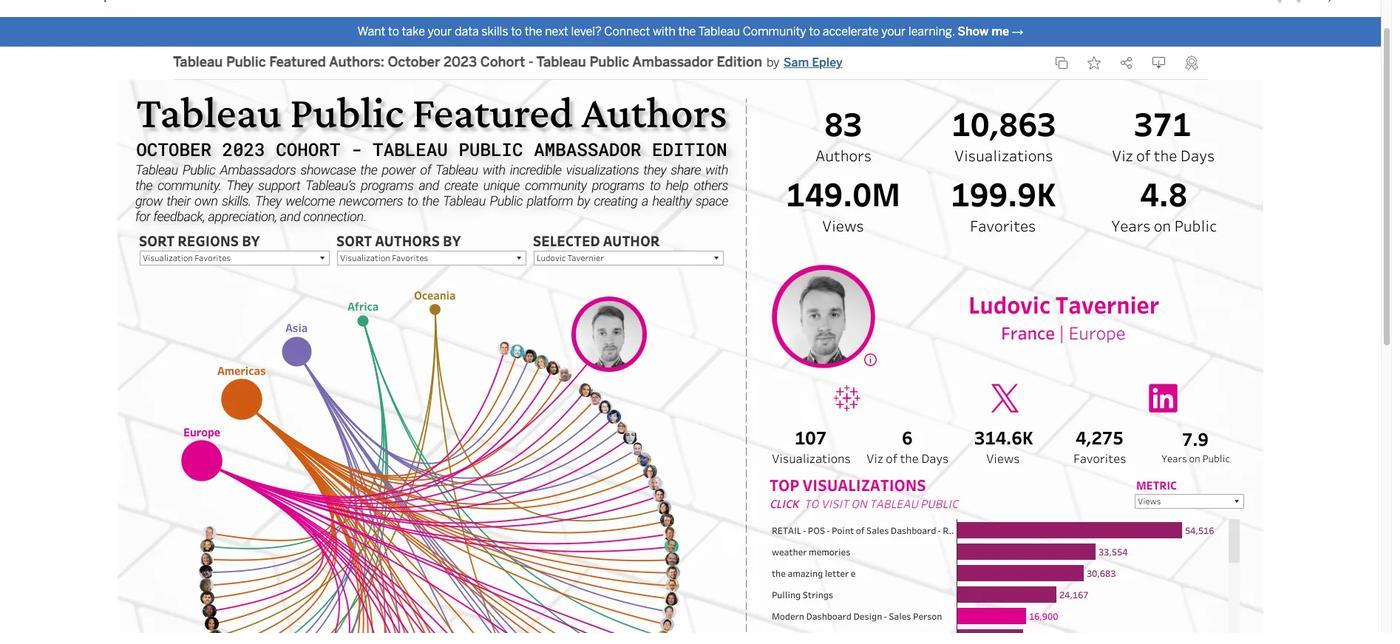 Task type: vqa. For each thing, say whether or not it's contained in the screenshot.
Salesforce Logo
no



Task type: locate. For each thing, give the bounding box(es) containing it.
public left featured
[[226, 54, 266, 70]]

to up sam epley link
[[809, 24, 820, 38]]

2 public from the left
[[590, 54, 630, 70]]

your
[[428, 24, 452, 38], [882, 24, 906, 38]]

0 horizontal spatial to
[[388, 24, 399, 38]]

public down connect
[[590, 54, 630, 70]]

cohort
[[481, 54, 525, 70]]

with
[[653, 24, 676, 38]]

0 horizontal spatial your
[[428, 24, 452, 38]]

go to search image
[[1311, 0, 1364, 3]]

0 horizontal spatial public
[[226, 54, 266, 70]]

make a copy image
[[1055, 56, 1069, 70]]

1 horizontal spatial the
[[679, 24, 696, 38]]

1 horizontal spatial tableau
[[537, 54, 586, 70]]

1 horizontal spatial your
[[882, 24, 906, 38]]

public
[[226, 54, 266, 70], [590, 54, 630, 70]]

0 horizontal spatial the
[[525, 24, 543, 38]]

skills
[[482, 24, 508, 38]]

want to take your data skills to the next level? connect with the tableau community to accelerate your learning. show me →
[[358, 24, 1024, 38]]

data
[[455, 24, 479, 38]]

sam epley link
[[784, 54, 843, 72]]

the
[[525, 24, 543, 38], [679, 24, 696, 38]]

show
[[958, 24, 989, 38]]

level?
[[571, 24, 602, 38]]

1 the from the left
[[525, 24, 543, 38]]

connect
[[604, 24, 650, 38]]

the right with
[[679, 24, 696, 38]]

1 horizontal spatial to
[[511, 24, 522, 38]]

1 horizontal spatial public
[[590, 54, 630, 70]]

take
[[402, 24, 425, 38]]

to right skills
[[511, 24, 522, 38]]

to
[[388, 24, 399, 38], [511, 24, 522, 38], [809, 24, 820, 38]]

nominate for viz of the day image
[[1186, 55, 1199, 70]]

to left take
[[388, 24, 399, 38]]

the left next
[[525, 24, 543, 38]]

your left learning. at the right top of the page
[[882, 24, 906, 38]]

show me link
[[958, 24, 1009, 38]]

-
[[529, 54, 534, 70]]

ambassador
[[633, 54, 714, 70]]

tableau
[[699, 24, 740, 38], [173, 54, 223, 70], [537, 54, 586, 70]]

your right take
[[428, 24, 452, 38]]

2 horizontal spatial to
[[809, 24, 820, 38]]

logo image
[[35, 0, 145, 2]]

sam
[[784, 55, 809, 70]]



Task type: describe. For each thing, give the bounding box(es) containing it.
authors:
[[329, 54, 385, 70]]

tableau public featured authors: october 2023 cohort - tableau public ambassador edition by sam epley
[[173, 54, 843, 70]]

next
[[545, 24, 569, 38]]

by
[[767, 55, 780, 70]]

→
[[1012, 24, 1024, 38]]

0 horizontal spatial tableau
[[173, 54, 223, 70]]

october
[[388, 54, 440, 70]]

3 to from the left
[[809, 24, 820, 38]]

2 your from the left
[[882, 24, 906, 38]]

want
[[358, 24, 386, 38]]

2 the from the left
[[679, 24, 696, 38]]

1 public from the left
[[226, 54, 266, 70]]

2 to from the left
[[511, 24, 522, 38]]

epley
[[812, 55, 843, 70]]

learning.
[[909, 24, 955, 38]]

favorite button image
[[1088, 56, 1101, 70]]

1 to from the left
[[388, 24, 399, 38]]

community
[[743, 24, 807, 38]]

me
[[992, 24, 1009, 38]]

2 horizontal spatial tableau
[[699, 24, 740, 38]]

2023
[[444, 54, 477, 70]]

1 your from the left
[[428, 24, 452, 38]]

featured
[[269, 54, 326, 70]]

edition
[[717, 54, 762, 70]]

accelerate
[[823, 24, 879, 38]]



